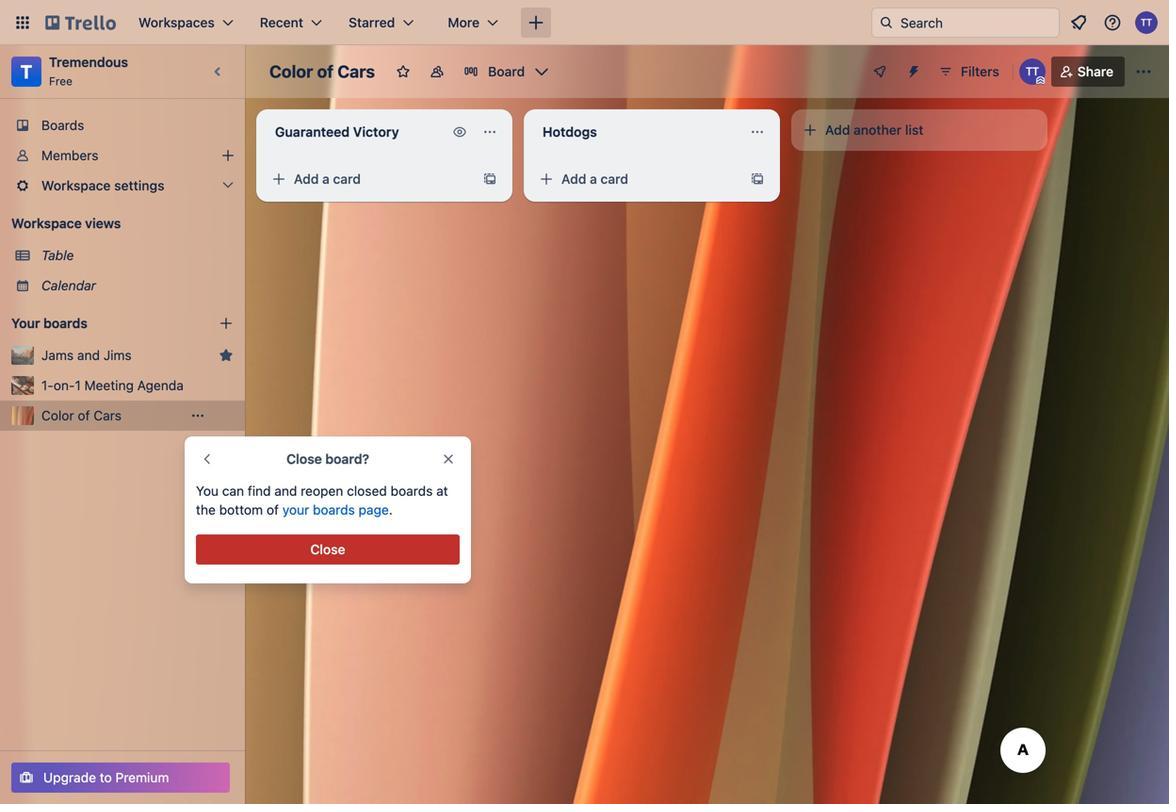 Task type: locate. For each thing, give the bounding box(es) containing it.
1 create from template… image from the left
[[483, 172, 498, 187]]

cars left the star or unstar board image at the top
[[338, 61, 375, 82]]

1 card from the left
[[333, 171, 361, 187]]

2 add a card from the left
[[562, 171, 629, 187]]

0 horizontal spatial and
[[77, 347, 100, 363]]

boards for your boards page .
[[313, 502, 355, 517]]

1 horizontal spatial card
[[601, 171, 629, 187]]

0 horizontal spatial terry turtle (terryturtle) image
[[1020, 58, 1046, 85]]

add board image
[[219, 316, 234, 331]]

0 horizontal spatial color of cars
[[41, 408, 122, 423]]

upgrade
[[43, 770, 96, 785]]

1 vertical spatial boards
[[391, 483, 433, 499]]

1-
[[41, 378, 54, 393]]

a
[[322, 171, 330, 187], [590, 171, 597, 187]]

workspace for workspace settings
[[41, 178, 111, 193]]

and up your
[[275, 483, 297, 499]]

members
[[41, 148, 98, 163]]

1 vertical spatial of
[[78, 408, 90, 423]]

add
[[826, 122, 851, 138], [294, 171, 319, 187], [562, 171, 587, 187]]

1 horizontal spatial add a card button
[[532, 164, 739, 194]]

2 create from template… image from the left
[[750, 172, 765, 187]]

2 horizontal spatial boards
[[391, 483, 433, 499]]

workspace settings
[[41, 178, 165, 193]]

add another list
[[826, 122, 924, 138]]

2 vertical spatial boards
[[313, 502, 355, 517]]

workspaces
[[139, 15, 215, 30]]

1 horizontal spatial create from template… image
[[750, 172, 765, 187]]

card down hotdogs text field
[[601, 171, 629, 187]]

and
[[77, 347, 100, 363], [275, 483, 297, 499]]

0 horizontal spatial color
[[41, 408, 74, 423]]

starred
[[349, 15, 395, 30]]

color of cars inside board name text box
[[270, 61, 375, 82]]

add a card for hotdogs
[[562, 171, 629, 187]]

a down hotdogs
[[590, 171, 597, 187]]

board
[[488, 64, 525, 79]]

1 horizontal spatial a
[[590, 171, 597, 187]]

0 horizontal spatial card
[[333, 171, 361, 187]]

more button
[[437, 8, 510, 38]]

1 vertical spatial close
[[310, 542, 346, 557]]

guaranteed
[[275, 124, 350, 140]]

upgrade to premium link
[[11, 763, 230, 793]]

1-on-1 meeting agenda
[[41, 378, 184, 393]]

1 vertical spatial color of cars
[[41, 408, 122, 423]]

you
[[196, 483, 219, 499]]

1 add a card from the left
[[294, 171, 361, 187]]

add a card down hotdogs
[[562, 171, 629, 187]]

boards up jams
[[43, 315, 88, 331]]

color of cars down "recent" dropdown button
[[270, 61, 375, 82]]

tremendous free
[[49, 54, 128, 88]]

0 horizontal spatial add
[[294, 171, 319, 187]]

more
[[448, 15, 480, 30]]

of down find
[[267, 502, 279, 517]]

0 notifications image
[[1068, 11, 1091, 34]]

premium
[[115, 770, 169, 785]]

hotdogs
[[543, 124, 597, 140]]

free
[[49, 74, 73, 88]]

Guaranteed Victory text field
[[264, 117, 445, 147]]

0 vertical spatial color
[[270, 61, 313, 82]]

and left jims
[[77, 347, 100, 363]]

1 add a card button from the left
[[264, 164, 471, 194]]

filters button
[[933, 57, 1006, 87]]

close up reopen
[[287, 451, 322, 467]]

jams
[[41, 347, 74, 363]]

this member is an admin of this board. image
[[1037, 76, 1045, 85]]

board button
[[456, 57, 557, 87]]

0 vertical spatial color of cars
[[270, 61, 375, 82]]

0 horizontal spatial boards
[[43, 315, 88, 331]]

0 vertical spatial cars
[[338, 61, 375, 82]]

0 vertical spatial close
[[287, 451, 322, 467]]

of down "recent" dropdown button
[[317, 61, 334, 82]]

add a card button down hotdogs text field
[[532, 164, 739, 194]]

1 horizontal spatial terry turtle (terryturtle) image
[[1136, 11, 1158, 34]]

close button
[[196, 534, 460, 565]]

add left another
[[826, 122, 851, 138]]

close down your boards page link
[[310, 542, 346, 557]]

board actions menu image
[[190, 408, 205, 423]]

0 horizontal spatial add a card button
[[264, 164, 471, 194]]

page
[[359, 502, 389, 517]]

workspace views
[[11, 215, 121, 231]]

add down guaranteed
[[294, 171, 319, 187]]

workspace inside popup button
[[41, 178, 111, 193]]

of down 1
[[78, 408, 90, 423]]

color
[[270, 61, 313, 82], [41, 408, 74, 423]]

close
[[287, 451, 322, 467], [310, 542, 346, 557]]

add a card
[[294, 171, 361, 187], [562, 171, 629, 187]]

card
[[333, 171, 361, 187], [601, 171, 629, 187]]

star or unstar board image
[[396, 64, 411, 79]]

color of cars
[[270, 61, 375, 82], [41, 408, 122, 423]]

return to previous screen image
[[200, 452, 215, 467]]

0 horizontal spatial of
[[78, 408, 90, 423]]

terry turtle (terryturtle) image right filters
[[1020, 58, 1046, 85]]

workspace up 'table' at the top of page
[[11, 215, 82, 231]]

back to home image
[[45, 8, 116, 38]]

1 vertical spatial and
[[275, 483, 297, 499]]

1 horizontal spatial cars
[[338, 61, 375, 82]]

close inside button
[[310, 542, 346, 557]]

close popover image
[[441, 452, 456, 467]]

add a card down guaranteed victory
[[294, 171, 361, 187]]

color down "on-"
[[41, 408, 74, 423]]

search image
[[879, 15, 895, 30]]

create from template… image
[[483, 172, 498, 187], [750, 172, 765, 187]]

boards down reopen
[[313, 502, 355, 517]]

boards link
[[0, 110, 245, 140]]

and inside "link"
[[77, 347, 100, 363]]

1 horizontal spatial and
[[275, 483, 297, 499]]

color down "recent" dropdown button
[[270, 61, 313, 82]]

calendar link
[[41, 276, 234, 295]]

guaranteed victory
[[275, 124, 399, 140]]

terry turtle (terryturtle) image
[[1136, 11, 1158, 34], [1020, 58, 1046, 85]]

0 vertical spatial and
[[77, 347, 100, 363]]

color inside board name text box
[[270, 61, 313, 82]]

1 vertical spatial cars
[[94, 408, 122, 423]]

card down guaranteed victory 'text box'
[[333, 171, 361, 187]]

1 a from the left
[[322, 171, 330, 187]]

1-on-1 meeting agenda link
[[41, 376, 234, 395]]

1 vertical spatial workspace
[[11, 215, 82, 231]]

2 card from the left
[[601, 171, 629, 187]]

cars
[[338, 61, 375, 82], [94, 408, 122, 423]]

cars inside color of cars link
[[94, 408, 122, 423]]

and inside the you can find and reopen closed boards at the bottom of
[[275, 483, 297, 499]]

create from template… image for hotdogs
[[750, 172, 765, 187]]

1 horizontal spatial add a card
[[562, 171, 629, 187]]

tremendous
[[49, 54, 128, 70]]

add a card button
[[264, 164, 471, 194], [532, 164, 739, 194]]

1 horizontal spatial add
[[562, 171, 587, 187]]

color of cars down 1
[[41, 408, 122, 423]]

boards up .
[[391, 483, 433, 499]]

2 horizontal spatial add
[[826, 122, 851, 138]]

1 horizontal spatial color
[[270, 61, 313, 82]]

cars down meeting
[[94, 408, 122, 423]]

tremendous link
[[49, 54, 128, 70]]

0 vertical spatial boards
[[43, 315, 88, 331]]

members link
[[0, 140, 245, 171]]

0 horizontal spatial cars
[[94, 408, 122, 423]]

boards
[[43, 315, 88, 331], [391, 483, 433, 499], [313, 502, 355, 517]]

a down guaranteed victory
[[322, 171, 330, 187]]

0 horizontal spatial add a card
[[294, 171, 361, 187]]

0 vertical spatial of
[[317, 61, 334, 82]]

0 vertical spatial workspace
[[41, 178, 111, 193]]

power ups image
[[873, 64, 888, 79]]

a for guaranteed victory
[[322, 171, 330, 187]]

2 vertical spatial of
[[267, 502, 279, 517]]

add down hotdogs
[[562, 171, 587, 187]]

2 horizontal spatial of
[[317, 61, 334, 82]]

2 add a card button from the left
[[532, 164, 739, 194]]

can
[[222, 483, 244, 499]]

another
[[854, 122, 902, 138]]

add a card button down victory
[[264, 164, 471, 194]]

upgrade to premium
[[43, 770, 169, 785]]

t
[[21, 60, 32, 82]]

boards
[[41, 117, 84, 133]]

1 horizontal spatial color of cars
[[270, 61, 375, 82]]

0 vertical spatial terry turtle (terryturtle) image
[[1136, 11, 1158, 34]]

of
[[317, 61, 334, 82], [78, 408, 90, 423], [267, 502, 279, 517]]

workspace
[[41, 178, 111, 193], [11, 215, 82, 231]]

0 horizontal spatial a
[[322, 171, 330, 187]]

terry turtle (terryturtle) image right open information menu image
[[1136, 11, 1158, 34]]

boards inside the you can find and reopen closed boards at the bottom of
[[391, 483, 433, 499]]

1 horizontal spatial of
[[267, 502, 279, 517]]

workspace down the members
[[41, 178, 111, 193]]

1 horizontal spatial boards
[[313, 502, 355, 517]]

jams and jims
[[41, 347, 132, 363]]

2 a from the left
[[590, 171, 597, 187]]

add inside button
[[826, 122, 851, 138]]

your boards with 3 items element
[[11, 312, 190, 335]]

0 horizontal spatial create from template… image
[[483, 172, 498, 187]]

boards inside your boards with 3 items element
[[43, 315, 88, 331]]



Task type: vqa. For each thing, say whether or not it's contained in the screenshot.
Highlights
no



Task type: describe. For each thing, give the bounding box(es) containing it.
share button
[[1052, 57, 1125, 87]]

to
[[100, 770, 112, 785]]

calendar
[[41, 278, 96, 293]]

.
[[389, 502, 393, 517]]

card for hotdogs
[[601, 171, 629, 187]]

bottom
[[219, 502, 263, 517]]

1 vertical spatial color
[[41, 408, 74, 423]]

meeting
[[84, 378, 134, 393]]

create board or workspace image
[[527, 13, 546, 32]]

workspace visible image
[[430, 64, 445, 79]]

add for guaranteed victory
[[294, 171, 319, 187]]

filters
[[961, 64, 1000, 79]]

add a card for guaranteed victory
[[294, 171, 361, 187]]

t link
[[11, 57, 41, 87]]

your
[[11, 315, 40, 331]]

views
[[85, 215, 121, 231]]

Hotdogs text field
[[532, 117, 739, 147]]

jams and jims link
[[41, 346, 211, 365]]

starred button
[[337, 8, 425, 38]]

the
[[196, 502, 216, 517]]

find
[[248, 483, 271, 499]]

add a card button for guaranteed victory
[[264, 164, 471, 194]]

at
[[437, 483, 448, 499]]

automation image
[[899, 57, 926, 83]]

card for guaranteed victory
[[333, 171, 361, 187]]

cars inside board name text box
[[338, 61, 375, 82]]

on-
[[54, 378, 75, 393]]

recent
[[260, 15, 304, 30]]

primary element
[[0, 0, 1170, 45]]

share
[[1078, 64, 1114, 79]]

your
[[283, 502, 309, 517]]

of inside the you can find and reopen closed boards at the bottom of
[[267, 502, 279, 517]]

your boards page link
[[283, 502, 389, 517]]

color of cars link
[[41, 406, 181, 425]]

workspaces button
[[127, 8, 245, 38]]

starred icon image
[[219, 348, 234, 363]]

of inside board name text box
[[317, 61, 334, 82]]

Search field
[[895, 8, 1059, 37]]

a for hotdogs
[[590, 171, 597, 187]]

close board?
[[287, 451, 369, 467]]

workspace settings button
[[0, 171, 245, 201]]

1 vertical spatial terry turtle (terryturtle) image
[[1020, 58, 1046, 85]]

jims
[[103, 347, 132, 363]]

add another list button
[[792, 109, 1048, 151]]

victory
[[353, 124, 399, 140]]

Board name text field
[[260, 57, 385, 87]]

create from template… image for guaranteed victory
[[483, 172, 498, 187]]

boards for your boards
[[43, 315, 88, 331]]

terry turtle (terryturtle) image inside 'primary' element
[[1136, 11, 1158, 34]]

show menu image
[[1135, 62, 1154, 81]]

workspace for workspace views
[[11, 215, 82, 231]]

list
[[906, 122, 924, 138]]

agenda
[[137, 378, 184, 393]]

board?
[[326, 451, 369, 467]]

table
[[41, 247, 74, 263]]

add a card button for hotdogs
[[532, 164, 739, 194]]

open information menu image
[[1104, 13, 1123, 32]]

you can find and reopen closed boards at the bottom of
[[196, 483, 448, 517]]

reopen
[[301, 483, 343, 499]]

table link
[[41, 246, 234, 265]]

recent button
[[249, 8, 334, 38]]

workspace navigation collapse icon image
[[205, 58, 232, 85]]

your boards page .
[[283, 502, 393, 517]]

close for close
[[310, 542, 346, 557]]

add for hotdogs
[[562, 171, 587, 187]]

1
[[75, 378, 81, 393]]

closed
[[347, 483, 387, 499]]

close for close board?
[[287, 451, 322, 467]]

your boards
[[11, 315, 88, 331]]

settings
[[114, 178, 165, 193]]



